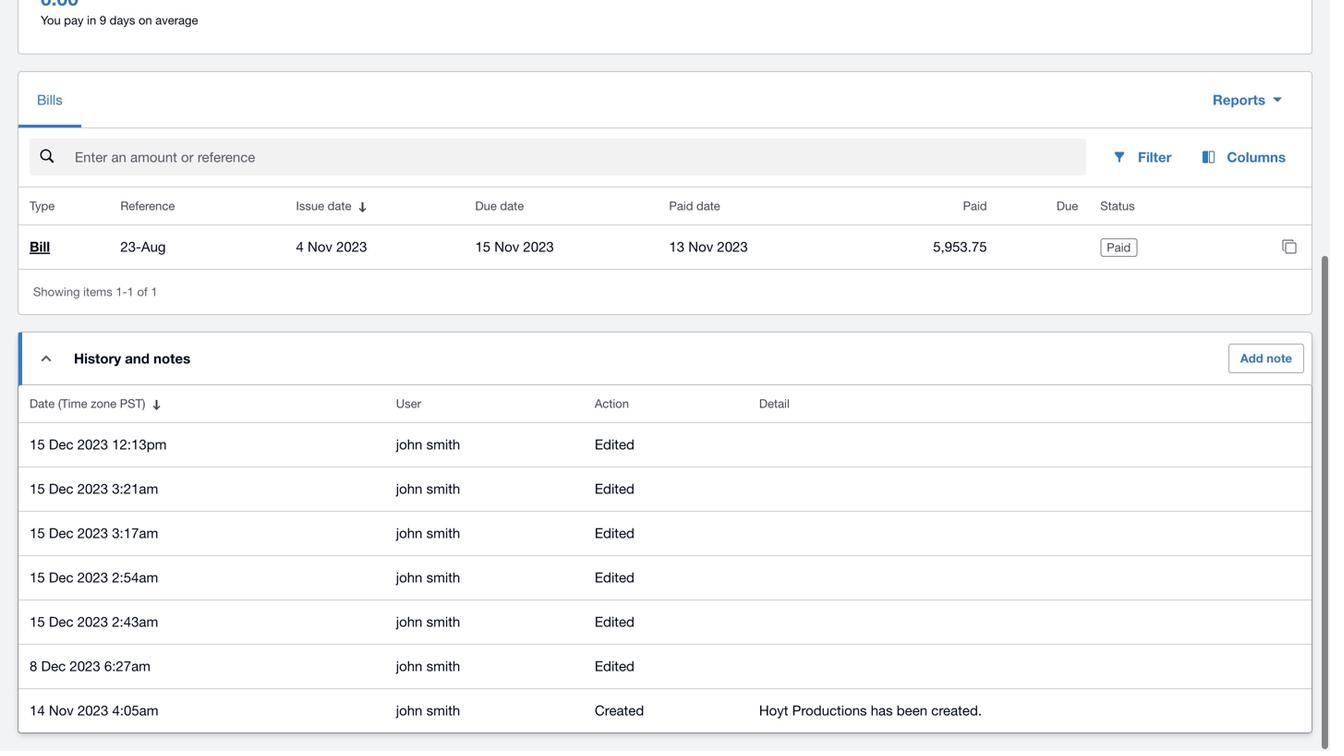 Task type: describe. For each thing, give the bounding box(es) containing it.
15 for 15 dec 2023 2:54am
[[30, 569, 45, 586]]

1 1 from the left
[[127, 285, 134, 299]]

due date
[[475, 199, 524, 213]]

due for due
[[1057, 199, 1079, 213]]

14 nov 2023 4:05am
[[30, 703, 159, 719]]

john for 15 dec 2023 3:21am
[[396, 481, 423, 497]]

toggle image
[[41, 355, 51, 362]]

issue date button
[[285, 188, 464, 225]]

14
[[30, 703, 45, 719]]

john for 15 dec 2023 2:43am
[[396, 614, 423, 630]]

john for 15 dec 2023 2:54am
[[396, 569, 423, 586]]

2023 for 15 dec 2023 2:54am
[[77, 569, 108, 586]]

hoyt
[[760, 703, 789, 719]]

0 horizontal spatial paid
[[669, 199, 694, 213]]

dec for 15 dec 2023 2:54am
[[49, 569, 73, 586]]

2 horizontal spatial paid
[[1107, 240, 1131, 255]]

15 dec 2023 2:43am
[[30, 614, 158, 630]]

john for 8 dec 2023 6:27am
[[396, 658, 423, 674]]

due date button
[[464, 188, 658, 225]]

5,953.75
[[934, 239, 988, 255]]

smith for 14 nov 2023 4:05am
[[427, 703, 460, 719]]

showing
[[33, 285, 80, 299]]

showing items 1-1 of 1
[[33, 285, 158, 299]]

15 for 15 dec 2023 3:17am
[[30, 525, 45, 541]]

You pay in 9 days on average radio
[[30, 0, 1301, 43]]

edited for 3:17am
[[595, 525, 635, 541]]

john for 14 nov 2023 4:05am
[[396, 703, 423, 719]]

john smith for 4:05am
[[396, 703, 460, 719]]

you
[[41, 13, 61, 27]]

user button
[[385, 386, 584, 422]]

8
[[30, 658, 37, 674]]

john smith for 6:27am
[[396, 658, 460, 674]]

been
[[897, 703, 928, 719]]

paid button
[[852, 188, 999, 225]]

2023 for 4 nov 2023
[[336, 239, 367, 255]]

john smith for 2:54am
[[396, 569, 460, 586]]

john for 15 dec 2023 3:17am
[[396, 525, 423, 541]]

dec for 8 dec 2023 6:27am
[[41, 658, 66, 674]]

hoyt productions has been created.
[[760, 703, 982, 719]]

4:05am
[[112, 703, 159, 719]]

15 for 15 dec 2023 12:13pm
[[30, 436, 45, 453]]

12:13pm
[[112, 436, 167, 453]]

issue
[[296, 199, 324, 213]]

15 dec 2023 2:54am
[[30, 569, 158, 586]]

created.
[[932, 703, 982, 719]]

detail
[[760, 397, 790, 411]]

date for paid date
[[697, 199, 721, 213]]

date for due date
[[500, 199, 524, 213]]

smith for 15 dec 2023 12:13pm
[[427, 436, 460, 453]]

due button
[[999, 188, 1090, 225]]

bill
[[30, 239, 50, 255]]

smith for 8 dec 2023 6:27am
[[427, 658, 460, 674]]

filter button
[[1098, 139, 1187, 176]]

3:17am
[[112, 525, 158, 541]]

2023 for 14 nov 2023 4:05am
[[78, 703, 108, 719]]

aug
[[141, 239, 166, 255]]

pay
[[64, 13, 84, 27]]

(time
[[58, 397, 87, 411]]

bills button
[[18, 72, 81, 128]]

15 for 15 dec 2023 3:21am
[[30, 481, 45, 497]]

filter
[[1139, 149, 1172, 166]]

of
[[137, 285, 148, 299]]

edited for 12:13pm
[[595, 436, 635, 453]]

edited for 2:43am
[[595, 614, 635, 630]]

history and notes
[[74, 350, 191, 367]]

smith for 15 dec 2023 3:21am
[[427, 481, 460, 497]]

days
[[110, 13, 135, 27]]

2023 for 13 nov 2023
[[718, 239, 748, 255]]

2 1 from the left
[[151, 285, 158, 299]]

edited for 3:21am
[[595, 481, 635, 497]]

type
[[30, 199, 55, 213]]

15 dec 2023 3:17am
[[30, 525, 158, 541]]

on
[[139, 13, 152, 27]]

notes
[[154, 350, 191, 367]]

bill link
[[30, 239, 50, 255]]

2023 for 15 dec 2023 3:17am
[[77, 525, 108, 541]]

pst)
[[120, 397, 145, 411]]

john smith for 12:13pm
[[396, 436, 460, 453]]



Task type: locate. For each thing, give the bounding box(es) containing it.
date inside 'button'
[[328, 199, 352, 213]]

john smith for 2:43am
[[396, 614, 460, 630]]

15 nov 2023
[[475, 239, 554, 255]]

toggle button
[[28, 340, 65, 377]]

3 date from the left
[[697, 199, 721, 213]]

15 up 15 dec 2023 2:43am
[[30, 569, 45, 586]]

4 smith from the top
[[427, 569, 460, 586]]

1 left of
[[127, 285, 134, 299]]

smith for 15 dec 2023 2:54am
[[427, 569, 460, 586]]

smith for 15 dec 2023 2:43am
[[427, 614, 460, 630]]

1 john smith from the top
[[396, 436, 460, 453]]

dec right 8
[[41, 658, 66, 674]]

3 john smith from the top
[[396, 525, 460, 541]]

15 up 8
[[30, 614, 45, 630]]

status button
[[1090, 188, 1227, 225]]

1 right of
[[151, 285, 158, 299]]

productions
[[793, 703, 867, 719]]

6 john smith from the top
[[396, 658, 460, 674]]

dec up 8 dec 2023 6:27am
[[49, 614, 73, 630]]

paid date
[[669, 199, 721, 213]]

paid up 13
[[669, 199, 694, 213]]

dec up 15 dec 2023 3:17am
[[49, 481, 73, 497]]

1 horizontal spatial due
[[1057, 199, 1079, 213]]

note
[[1267, 351, 1293, 366]]

john smith for 3:17am
[[396, 525, 460, 541]]

date for issue date
[[328, 199, 352, 213]]

user
[[396, 397, 421, 411]]

15 dec 2023 3:21am
[[30, 481, 158, 497]]

2023 down date (time zone pst)
[[77, 436, 108, 453]]

5 john smith from the top
[[396, 614, 460, 630]]

2023 left 3:17am
[[77, 525, 108, 541]]

nov for 13
[[689, 239, 714, 255]]

2023 down issue date 'button'
[[336, 239, 367, 255]]

history
[[74, 350, 121, 367]]

add
[[1241, 351, 1264, 366]]

dec
[[49, 436, 73, 453], [49, 481, 73, 497], [49, 525, 73, 541], [49, 569, 73, 586], [49, 614, 73, 630], [41, 658, 66, 674]]

2023 left 4:05am
[[78, 703, 108, 719]]

you pay in 9 days on average
[[41, 13, 198, 27]]

add note button
[[1229, 344, 1305, 374]]

dec down "(time"
[[49, 436, 73, 453]]

1 smith from the top
[[427, 436, 460, 453]]

nov for 4
[[308, 239, 333, 255]]

date (time zone pst) button
[[18, 386, 385, 422]]

due for due date
[[475, 199, 497, 213]]

2023 left the 2:54am
[[77, 569, 108, 586]]

6:27am
[[104, 658, 151, 674]]

5 john from the top
[[396, 614, 423, 630]]

smith
[[427, 436, 460, 453], [427, 481, 460, 497], [427, 525, 460, 541], [427, 569, 460, 586], [427, 614, 460, 630], [427, 658, 460, 674], [427, 703, 460, 719]]

nov for 14
[[49, 703, 74, 719]]

in
[[87, 13, 96, 27]]

nov right 14
[[49, 703, 74, 719]]

2 date from the left
[[500, 199, 524, 213]]

john
[[396, 436, 423, 453], [396, 481, 423, 497], [396, 525, 423, 541], [396, 569, 423, 586], [396, 614, 423, 630], [396, 658, 423, 674], [396, 703, 423, 719]]

columns
[[1228, 149, 1286, 166]]

nov
[[308, 239, 333, 255], [495, 239, 520, 255], [689, 239, 714, 255], [49, 703, 74, 719]]

date up 13 nov 2023
[[697, 199, 721, 213]]

1 edited from the top
[[595, 436, 635, 453]]

1 due from the left
[[475, 199, 497, 213]]

2 john smith from the top
[[396, 481, 460, 497]]

columns button
[[1187, 139, 1301, 176]]

paid date button
[[658, 188, 852, 225]]

bills
[[37, 92, 63, 108]]

dec up the 15 dec 2023 2:54am
[[49, 525, 73, 541]]

23-aug
[[120, 239, 166, 255]]

1 john from the top
[[396, 436, 423, 453]]

0 horizontal spatial date
[[328, 199, 352, 213]]

and
[[125, 350, 150, 367]]

7 smith from the top
[[427, 703, 460, 719]]

4 edited from the top
[[595, 569, 635, 586]]

1 horizontal spatial 1
[[151, 285, 158, 299]]

5 edited from the top
[[595, 614, 635, 630]]

nov right 4
[[308, 239, 333, 255]]

3 smith from the top
[[427, 525, 460, 541]]

15 inside "list of bills" element
[[475, 239, 491, 255]]

date
[[30, 397, 55, 411]]

7 john smith from the top
[[396, 703, 460, 719]]

13 nov 2023
[[669, 239, 748, 255]]

date up "15 nov 2023"
[[500, 199, 524, 213]]

23-
[[120, 239, 141, 255]]

reference button
[[109, 188, 285, 225]]

2 due from the left
[[1057, 199, 1079, 213]]

8 dec 2023 6:27am
[[30, 658, 151, 674]]

date right issue on the left top of page
[[328, 199, 352, 213]]

2:43am
[[112, 614, 158, 630]]

edited for 2:54am
[[595, 569, 635, 586]]

items
[[83, 285, 112, 299]]

reports
[[1214, 92, 1266, 108]]

average
[[156, 13, 198, 27]]

1
[[127, 285, 134, 299], [151, 285, 158, 299]]

3 john from the top
[[396, 525, 423, 541]]

due
[[475, 199, 497, 213], [1057, 199, 1079, 213]]

5 smith from the top
[[427, 614, 460, 630]]

2023
[[336, 239, 367, 255], [523, 239, 554, 255], [718, 239, 748, 255], [77, 436, 108, 453], [77, 481, 108, 497], [77, 525, 108, 541], [77, 569, 108, 586], [77, 614, 108, 630], [70, 658, 100, 674], [78, 703, 108, 719]]

Enter an amount or reference field
[[73, 140, 1087, 175]]

6 edited from the top
[[595, 658, 635, 674]]

2023 left 2:43am
[[77, 614, 108, 630]]

2023 for 15 dec 2023 2:43am
[[77, 614, 108, 630]]

reference
[[120, 199, 175, 213]]

date
[[328, 199, 352, 213], [500, 199, 524, 213], [697, 199, 721, 213]]

2023 for 15 dec 2023 3:21am
[[77, 481, 108, 497]]

nov right 13
[[689, 239, 714, 255]]

1 horizontal spatial paid
[[964, 199, 988, 213]]

edited
[[595, 436, 635, 453], [595, 481, 635, 497], [595, 525, 635, 541], [595, 569, 635, 586], [595, 614, 635, 630], [595, 658, 635, 674]]

2 horizontal spatial date
[[697, 199, 721, 213]]

2023 for 15 nov 2023
[[523, 239, 554, 255]]

13
[[669, 239, 685, 255]]

2023 down due date button
[[523, 239, 554, 255]]

nov down due date
[[495, 239, 520, 255]]

4 john smith from the top
[[396, 569, 460, 586]]

15 for 15 dec 2023 2:43am
[[30, 614, 45, 630]]

paid up 5,953.75 in the right top of the page
[[964, 199, 988, 213]]

2023 left the 6:27am
[[70, 658, 100, 674]]

15 down due date
[[475, 239, 491, 255]]

1 date from the left
[[328, 199, 352, 213]]

john smith for 3:21am
[[396, 481, 460, 497]]

dec for 15 dec 2023 3:21am
[[49, 481, 73, 497]]

7 john from the top
[[396, 703, 423, 719]]

15 up 15 dec 2023 3:17am
[[30, 481, 45, 497]]

due left status
[[1057, 199, 1079, 213]]

15
[[475, 239, 491, 255], [30, 436, 45, 453], [30, 481, 45, 497], [30, 525, 45, 541], [30, 569, 45, 586], [30, 614, 45, 630]]

2 smith from the top
[[427, 481, 460, 497]]

dec for 15 dec 2023 3:17am
[[49, 525, 73, 541]]

dec up 15 dec 2023 2:43am
[[49, 569, 73, 586]]

john for 15 dec 2023 12:13pm
[[396, 436, 423, 453]]

3 edited from the top
[[595, 525, 635, 541]]

2023 for 15 dec 2023 12:13pm
[[77, 436, 108, 453]]

6 john from the top
[[396, 658, 423, 674]]

issue date
[[296, 199, 352, 213]]

has
[[871, 703, 893, 719]]

6 smith from the top
[[427, 658, 460, 674]]

4
[[296, 239, 304, 255]]

dec for 15 dec 2023 2:43am
[[49, 614, 73, 630]]

created
[[595, 703, 644, 719]]

15 for 15 nov 2023
[[475, 239, 491, 255]]

4 john from the top
[[396, 569, 423, 586]]

action
[[595, 397, 629, 411]]

0 horizontal spatial 1
[[127, 285, 134, 299]]

15 down date
[[30, 436, 45, 453]]

2 john from the top
[[396, 481, 423, 497]]

4 nov 2023
[[296, 239, 367, 255]]

list of bills element
[[18, 188, 1312, 269]]

15 up the 15 dec 2023 2:54am
[[30, 525, 45, 541]]

reports button
[[1199, 81, 1298, 118]]

2 edited from the top
[[595, 481, 635, 497]]

date (time zone pst)
[[30, 397, 145, 411]]

due up "15 nov 2023"
[[475, 199, 497, 213]]

detail button
[[748, 386, 1312, 422]]

add note
[[1241, 351, 1293, 366]]

3:21am
[[112, 481, 158, 497]]

action button
[[584, 386, 748, 422]]

15 dec 2023 12:13pm
[[30, 436, 167, 453]]

john smith
[[396, 436, 460, 453], [396, 481, 460, 497], [396, 525, 460, 541], [396, 569, 460, 586], [396, 614, 460, 630], [396, 658, 460, 674], [396, 703, 460, 719]]

2023 for 8 dec 2023 6:27am
[[70, 658, 100, 674]]

1-
[[116, 285, 127, 299]]

9
[[100, 13, 106, 27]]

zone
[[91, 397, 117, 411]]

2:54am
[[112, 569, 158, 586]]

dec for 15 dec 2023 12:13pm
[[49, 436, 73, 453]]

list of history for this document element
[[18, 386, 1312, 733]]

nov inside list of history for this document element
[[49, 703, 74, 719]]

2023 down paid date button
[[718, 239, 748, 255]]

copy to draft bill image
[[1272, 228, 1309, 265]]

0 horizontal spatial due
[[475, 199, 497, 213]]

paid down status
[[1107, 240, 1131, 255]]

edited for 6:27am
[[595, 658, 635, 674]]

paid
[[669, 199, 694, 213], [964, 199, 988, 213], [1107, 240, 1131, 255]]

smith for 15 dec 2023 3:17am
[[427, 525, 460, 541]]

1 horizontal spatial date
[[500, 199, 524, 213]]

nov for 15
[[495, 239, 520, 255]]

2023 left 3:21am
[[77, 481, 108, 497]]

status
[[1101, 199, 1135, 213]]



Task type: vqa. For each thing, say whether or not it's contained in the screenshot.
Company
no



